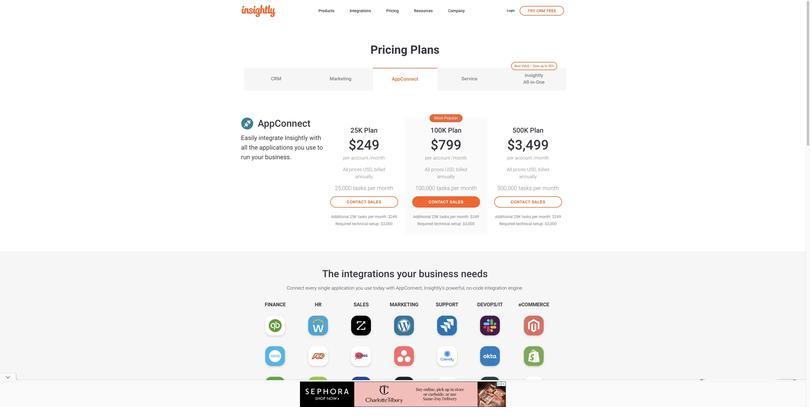 Task type: vqa. For each thing, say whether or not it's contained in the screenshot.
bottom CRM
yes



Task type: locate. For each thing, give the bounding box(es) containing it.
contact sales button
[[330, 196, 398, 208], [412, 196, 480, 208], [495, 196, 562, 208]]

2 horizontal spatial sales
[[532, 200, 546, 204]]

0 horizontal spatial appconnect
[[258, 118, 311, 129]]

1 vertical spatial you
[[356, 285, 363, 291]]

2 horizontal spatial required
[[500, 222, 515, 226]]

3 contact sales button from the left
[[495, 196, 562, 208]]

finance
[[265, 302, 286, 308]]

popular
[[445, 116, 458, 120]]

2 horizontal spatial contact
[[511, 200, 531, 204]]

1 all prices usd, billed annually from the left
[[343, 167, 385, 179]]

1 per account /month from the left
[[343, 155, 385, 161]]

all-
[[524, 79, 531, 85]]

month
[[377, 185, 394, 192], [461, 185, 477, 192], [543, 185, 559, 192]]

1 horizontal spatial contact sales
[[429, 200, 464, 204]]

2 month from the left
[[461, 185, 477, 192]]

2 sales from the left
[[450, 200, 464, 204]]

3 account from the left
[[515, 155, 533, 161]]

contact sales link
[[330, 196, 398, 208], [412, 196, 480, 208], [495, 196, 562, 208]]

appconnect icon image
[[241, 117, 253, 130]]

contact down 500,000 tasks per month
[[511, 200, 531, 204]]

1 vertical spatial crm
[[271, 76, 282, 82]]

1 contact from the left
[[347, 200, 367, 204]]

usd,
[[363, 167, 373, 172], [445, 167, 455, 172], [528, 167, 537, 172]]

/month down $799
[[452, 155, 467, 161]]

$249
[[349, 137, 380, 153], [388, 214, 397, 219], [471, 214, 479, 219], [553, 214, 562, 219]]

plan for $3,499
[[530, 126, 544, 134]]

0 horizontal spatial usd,
[[363, 167, 373, 172]]

/month for $249
[[370, 155, 385, 161]]

0 vertical spatial crm
[[537, 8, 546, 13]]

month: for $249
[[375, 214, 388, 219]]

3 setup: from the left
[[533, 222, 544, 226]]

required
[[336, 222, 351, 226], [418, 222, 433, 226], [500, 222, 515, 226]]

1 $3,000 from the left
[[381, 222, 393, 226]]

1 account from the left
[[351, 155, 368, 161]]

2 prices from the left
[[432, 167, 444, 172]]

to inside easily integrate insightly with all the applications you use to run your business.
[[318, 144, 323, 151]]

1 sales from the left
[[368, 200, 382, 204]]

1 contact sales link from the left
[[330, 196, 398, 208]]

2 horizontal spatial contact sales link
[[495, 196, 562, 208]]

0 horizontal spatial with
[[310, 134, 321, 141]]

plan inside 500k plan $3,499
[[530, 126, 544, 134]]

0 horizontal spatial additional 25k tasks per month: $249 required technical setup: $3,000
[[331, 214, 397, 226]]

0 horizontal spatial per account /month
[[343, 155, 385, 161]]

month: for $3,499
[[539, 214, 552, 219]]

$799
[[431, 137, 462, 153]]

additional 25k tasks per month: $249 required technical setup: $3,000 for $3,499
[[495, 214, 562, 226]]

contact sales for $249
[[347, 200, 382, 204]]

100k
[[431, 126, 447, 134]]

month for $249
[[377, 185, 394, 192]]

1 vertical spatial appconnect
[[258, 118, 311, 129]]

with
[[310, 134, 321, 141], [386, 285, 395, 291]]

account for $3,499
[[515, 155, 533, 161]]

0 horizontal spatial sales
[[368, 200, 382, 204]]

/month for $3,499
[[534, 155, 549, 161]]

1 horizontal spatial technical
[[434, 222, 450, 226]]

use
[[306, 144, 316, 151], [365, 285, 372, 291]]

1 horizontal spatial all prices usd, billed annually
[[425, 167, 468, 179]]

2 horizontal spatial $3,000
[[545, 222, 557, 226]]

0 horizontal spatial month
[[377, 185, 394, 192]]

$3,000 for $3,499
[[545, 222, 557, 226]]

you inside easily integrate insightly with all the applications you use to run your business.
[[295, 144, 305, 151]]

contact sales link for $3,499
[[495, 196, 562, 208]]

per account /month down $3,499 at right top
[[508, 155, 549, 161]]

3 /month from the left
[[534, 155, 549, 161]]

1 horizontal spatial crm
[[537, 8, 546, 13]]

1 vertical spatial your
[[397, 268, 417, 280]]

2 horizontal spatial additional 25k tasks per month: $249 required technical setup: $3,000
[[495, 214, 562, 226]]

contact sales link down 100,000 tasks per month
[[412, 196, 480, 208]]

per account /month
[[343, 155, 385, 161], [425, 155, 467, 161], [508, 155, 549, 161]]

2 plan from the left
[[448, 126, 462, 134]]

0 horizontal spatial account
[[351, 155, 368, 161]]

most
[[435, 116, 444, 120]]

3 prices from the left
[[514, 167, 526, 172]]

try
[[528, 8, 536, 13]]

prices up 25,000 tasks per month
[[349, 167, 362, 172]]

crm
[[537, 8, 546, 13], [271, 76, 282, 82]]

business.
[[265, 154, 292, 161]]

billed up 100,000 tasks per month
[[457, 167, 468, 172]]

2 contact from the left
[[429, 200, 449, 204]]

tasks
[[353, 185, 367, 192], [437, 185, 450, 192], [519, 185, 532, 192], [358, 214, 368, 219], [440, 214, 450, 219], [522, 214, 532, 219]]

1 prices from the left
[[349, 167, 362, 172]]

per account /month down $799
[[425, 155, 467, 161]]

all up 25,000
[[343, 167, 348, 172]]

2 horizontal spatial technical
[[516, 222, 532, 226]]

billed
[[374, 167, 385, 172], [457, 167, 468, 172], [539, 167, 550, 172]]

0 horizontal spatial /month
[[370, 155, 385, 161]]

crm inside products and bundles "tab list"
[[271, 76, 282, 82]]

0 horizontal spatial technical
[[352, 222, 368, 226]]

1 horizontal spatial per account /month
[[425, 155, 467, 161]]

ecommerce
[[519, 302, 550, 308]]

account down the 25k plan $249
[[351, 155, 368, 161]]

0 horizontal spatial all
[[343, 167, 348, 172]]

0 horizontal spatial month:
[[375, 214, 388, 219]]

1 annually from the left
[[356, 174, 373, 179]]

0 vertical spatial to
[[545, 64, 548, 68]]

3 all prices usd, billed annually from the left
[[507, 167, 550, 179]]

0 vertical spatial use
[[306, 144, 316, 151]]

1 horizontal spatial prices
[[432, 167, 444, 172]]

0 vertical spatial insightly
[[525, 72, 544, 78]]

contact sales button down 100,000 tasks per month
[[412, 196, 480, 208]]

contact down 25,000 tasks per month
[[347, 200, 367, 204]]

integrate
[[259, 134, 283, 141]]

all for $3,499
[[507, 167, 512, 172]]

2 horizontal spatial contact sales button
[[495, 196, 562, 208]]

you down integrations at the bottom of the page
[[356, 285, 363, 291]]

0 horizontal spatial contact sales link
[[330, 196, 398, 208]]

contact for $3,499
[[511, 200, 531, 204]]

account down $3,499 at right top
[[515, 155, 533, 161]]

needs
[[461, 268, 488, 280]]

2 horizontal spatial /month
[[534, 155, 549, 161]]

1 horizontal spatial additional 25k tasks per month: $249 required technical setup: $3,000
[[413, 214, 479, 226]]

all prices usd, billed annually
[[343, 167, 385, 179], [425, 167, 468, 179], [507, 167, 550, 179]]

3 required from the left
[[500, 222, 515, 226]]

1 horizontal spatial required
[[418, 222, 433, 226]]

usd, for $249
[[363, 167, 373, 172]]

1 usd, from the left
[[363, 167, 373, 172]]

1 horizontal spatial sales
[[450, 200, 464, 204]]

1 contact sales from the left
[[347, 200, 382, 204]]

2 additional 25k tasks per month: $249 required technical setup: $3,000 from the left
[[413, 214, 479, 226]]

$3,000 for $249
[[381, 222, 393, 226]]

1 horizontal spatial account
[[433, 155, 450, 161]]

1 month from the left
[[377, 185, 394, 192]]

1 horizontal spatial usd,
[[445, 167, 455, 172]]

1 horizontal spatial month:
[[457, 214, 470, 219]]

1 horizontal spatial month
[[461, 185, 477, 192]]

3 month from the left
[[543, 185, 559, 192]]

/month down $3,499 at right top
[[534, 155, 549, 161]]

usd, up 100,000 tasks per month
[[445, 167, 455, 172]]

pricing for pricing
[[387, 8, 399, 13]]

1 horizontal spatial contact sales link
[[412, 196, 480, 208]]

try crm free link
[[520, 6, 565, 15]]

1 additional 25k tasks per month: $249 required technical setup: $3,000 from the left
[[331, 214, 397, 226]]

2 horizontal spatial all
[[507, 167, 512, 172]]

1 horizontal spatial all
[[425, 167, 430, 172]]

1 horizontal spatial you
[[356, 285, 363, 291]]

0 vertical spatial pricing
[[387, 8, 399, 13]]

prices for $249
[[349, 167, 362, 172]]

0 horizontal spatial prices
[[349, 167, 362, 172]]

applications
[[259, 144, 293, 151]]

1 contact sales button from the left
[[330, 196, 398, 208]]

2 horizontal spatial annually
[[520, 174, 537, 179]]

25k
[[351, 126, 363, 134], [350, 214, 357, 219], [432, 214, 439, 219], [514, 214, 521, 219]]

contact sales down 500,000 tasks per month
[[511, 200, 546, 204]]

insightly up applications
[[285, 134, 308, 141]]

annually for $249
[[356, 174, 373, 179]]

1 all from the left
[[343, 167, 348, 172]]

3 usd, from the left
[[528, 167, 537, 172]]

0 horizontal spatial use
[[306, 144, 316, 151]]

2 annually from the left
[[438, 174, 455, 179]]

1 horizontal spatial annually
[[438, 174, 455, 179]]

3 all from the left
[[507, 167, 512, 172]]

your inside easily integrate insightly with all the applications you use to run your business.
[[252, 154, 264, 161]]

500,000
[[498, 185, 518, 192]]

1 required from the left
[[336, 222, 351, 226]]

contact sales link down 25,000 tasks per month
[[330, 196, 398, 208]]

0 horizontal spatial crm
[[271, 76, 282, 82]]

0 horizontal spatial additional
[[331, 214, 349, 219]]

month for $3,499
[[543, 185, 559, 192]]

required for $3,499
[[500, 222, 515, 226]]

additional 25k tasks per month: $249 required technical setup: $3,000 for $249
[[331, 214, 397, 226]]

per account /month for $249
[[343, 155, 385, 161]]

all up 500,000
[[507, 167, 512, 172]]

3 technical from the left
[[516, 222, 532, 226]]

per account /month down the 25k plan $249
[[343, 155, 385, 161]]

0 horizontal spatial insightly
[[285, 134, 308, 141]]

your up connect every single application you use today with appconnect, insightly's powerful, no-code integration engine.
[[397, 268, 417, 280]]

3 additional from the left
[[495, 214, 513, 219]]

3 annually from the left
[[520, 174, 537, 179]]

prices
[[349, 167, 362, 172], [432, 167, 444, 172], [514, 167, 526, 172]]

setup:
[[369, 222, 380, 226], [451, 222, 462, 226], [533, 222, 544, 226]]

all prices usd, billed annually up 500,000 tasks per month
[[507, 167, 550, 179]]

1 vertical spatial with
[[386, 285, 395, 291]]

account
[[351, 155, 368, 161], [433, 155, 450, 161], [515, 155, 533, 161]]

1 additional from the left
[[331, 214, 349, 219]]

required for $249
[[336, 222, 351, 226]]

0 horizontal spatial annually
[[356, 174, 373, 179]]

sales down 500,000 tasks per month
[[532, 200, 546, 204]]

2 horizontal spatial per account /month
[[508, 155, 549, 161]]

all
[[343, 167, 348, 172], [425, 167, 430, 172], [507, 167, 512, 172]]

2 horizontal spatial additional
[[495, 214, 513, 219]]

in-
[[531, 79, 536, 85]]

3 contact sales link from the left
[[495, 196, 562, 208]]

2 horizontal spatial month
[[543, 185, 559, 192]]

1 vertical spatial insightly
[[285, 134, 308, 141]]

/month down the 25k plan $249
[[370, 155, 385, 161]]

plan
[[364, 126, 378, 134], [448, 126, 462, 134], [530, 126, 544, 134]]

0 horizontal spatial $3,000
[[381, 222, 393, 226]]

1 horizontal spatial appconnect
[[392, 76, 419, 82]]

1 /month from the left
[[370, 155, 385, 161]]

appconnect
[[392, 76, 419, 82], [258, 118, 311, 129]]

0 horizontal spatial you
[[295, 144, 305, 151]]

marketing
[[390, 302, 419, 308]]

0 horizontal spatial all prices usd, billed annually
[[343, 167, 385, 179]]

1 horizontal spatial insightly
[[525, 72, 544, 78]]

billed up 25,000 tasks per month
[[374, 167, 385, 172]]

pricing
[[387, 8, 399, 13], [371, 43, 408, 57]]

2 horizontal spatial billed
[[539, 167, 550, 172]]

3 billed from the left
[[539, 167, 550, 172]]

connect
[[287, 285, 305, 291]]

pricing link
[[387, 7, 399, 15]]

billed for $3,499
[[539, 167, 550, 172]]

billed up 500,000 tasks per month
[[539, 167, 550, 172]]

1 horizontal spatial contact
[[429, 200, 449, 204]]

1 month: from the left
[[375, 214, 388, 219]]

insightly all-in-one
[[524, 72, 545, 85]]

all up 100,000
[[425, 167, 430, 172]]

prices up 100,000 tasks per month
[[432, 167, 444, 172]]

1 vertical spatial pricing
[[371, 43, 408, 57]]

2 billed from the left
[[457, 167, 468, 172]]

contact sales down 25,000 tasks per month
[[347, 200, 382, 204]]

0 horizontal spatial required
[[336, 222, 351, 226]]

1 horizontal spatial /month
[[452, 155, 467, 161]]

0 vertical spatial with
[[310, 134, 321, 141]]

2 horizontal spatial all prices usd, billed annually
[[507, 167, 550, 179]]

–
[[531, 64, 533, 68]]

0 vertical spatial appconnect
[[392, 76, 419, 82]]

all prices usd, billed annually up 25,000 tasks per month
[[343, 167, 385, 179]]

pricing plans
[[371, 43, 440, 57]]

contact sales
[[347, 200, 382, 204], [429, 200, 464, 204], [511, 200, 546, 204]]

no-
[[467, 285, 473, 291]]

sales down 25,000 tasks per month
[[368, 200, 382, 204]]

annually for $3,499
[[520, 174, 537, 179]]

$3,499
[[508, 137, 549, 153]]

plan inside the 25k plan $249
[[364, 126, 378, 134]]

3 plan from the left
[[530, 126, 544, 134]]

insightly inside easily integrate insightly with all the applications you use to run your business.
[[285, 134, 308, 141]]

1 horizontal spatial billed
[[457, 167, 468, 172]]

annually up 500,000 tasks per month
[[520, 174, 537, 179]]

1 horizontal spatial use
[[365, 285, 372, 291]]

30%
[[549, 64, 554, 68]]

usd, for $3,499
[[528, 167, 537, 172]]

0 vertical spatial your
[[252, 154, 264, 161]]

contact sales button down 25,000 tasks per month
[[330, 196, 398, 208]]

you right applications
[[295, 144, 305, 151]]

billed for $249
[[374, 167, 385, 172]]

0 vertical spatial you
[[295, 144, 305, 151]]

0 horizontal spatial contact
[[347, 200, 367, 204]]

application
[[332, 285, 355, 291]]

contact sales button down 500,000 tasks per month
[[495, 196, 562, 208]]

prices up 500,000 tasks per month
[[514, 167, 526, 172]]

additional 25k tasks per month: $249 required technical setup: $3,000
[[331, 214, 397, 226], [413, 214, 479, 226], [495, 214, 562, 226]]

account down $799
[[433, 155, 450, 161]]

3 contact sales from the left
[[511, 200, 546, 204]]

3 $3,000 from the left
[[545, 222, 557, 226]]

per
[[343, 155, 350, 161], [425, 155, 432, 161], [508, 155, 514, 161], [368, 185, 376, 192], [452, 185, 460, 192], [534, 185, 542, 192], [369, 214, 374, 219], [451, 214, 456, 219], [533, 214, 538, 219]]

0 horizontal spatial setup:
[[369, 222, 380, 226]]

pricing for pricing plans
[[371, 43, 408, 57]]

additional for $249
[[331, 214, 349, 219]]

500k
[[513, 126, 529, 134]]

2 horizontal spatial prices
[[514, 167, 526, 172]]

2 horizontal spatial account
[[515, 155, 533, 161]]

to
[[545, 64, 548, 68], [318, 144, 323, 151]]

2 horizontal spatial month:
[[539, 214, 552, 219]]

best
[[515, 64, 521, 68]]

2 per account /month from the left
[[425, 155, 467, 161]]

integration
[[485, 285, 507, 291]]

use inside easily integrate insightly with all the applications you use to run your business.
[[306, 144, 316, 151]]

1 horizontal spatial setup:
[[451, 222, 462, 226]]

3 additional 25k tasks per month: $249 required technical setup: $3,000 from the left
[[495, 214, 562, 226]]

1 horizontal spatial to
[[545, 64, 548, 68]]

technical for $3,499
[[516, 222, 532, 226]]

plan inside 100k plan $799
[[448, 126, 462, 134]]

1 technical from the left
[[352, 222, 368, 226]]

1 plan from the left
[[364, 126, 378, 134]]

insightly up 'in-'
[[525, 72, 544, 78]]

0 horizontal spatial contact sales button
[[330, 196, 398, 208]]

1 horizontal spatial $3,000
[[463, 222, 475, 226]]

2 horizontal spatial setup:
[[533, 222, 544, 226]]

contact sales down 100,000 tasks per month
[[429, 200, 464, 204]]

0 horizontal spatial contact sales
[[347, 200, 382, 204]]

3 contact from the left
[[511, 200, 531, 204]]

contact sales link for $249
[[330, 196, 398, 208]]

all prices usd, billed annually up 100,000 tasks per month
[[425, 167, 468, 179]]

setup: for $249
[[369, 222, 380, 226]]

0 horizontal spatial plan
[[364, 126, 378, 134]]

1 horizontal spatial additional
[[413, 214, 431, 219]]

/month
[[370, 155, 385, 161], [452, 155, 467, 161], [534, 155, 549, 161]]

crm inside button
[[537, 8, 546, 13]]

usd, up 500,000 tasks per month
[[528, 167, 537, 172]]

0 horizontal spatial to
[[318, 144, 323, 151]]

1 horizontal spatial with
[[386, 285, 395, 291]]

the
[[323, 268, 339, 280]]

25k inside the 25k plan $249
[[351, 126, 363, 134]]

value
[[522, 64, 530, 68]]

1 setup: from the left
[[369, 222, 380, 226]]

1 vertical spatial use
[[365, 285, 372, 291]]

all prices usd, billed annually for $249
[[343, 167, 385, 179]]

sales down 100,000 tasks per month
[[450, 200, 464, 204]]

contact sales link down 500,000 tasks per month
[[495, 196, 562, 208]]

1 billed from the left
[[374, 167, 385, 172]]

$3,000
[[381, 222, 393, 226], [463, 222, 475, 226], [545, 222, 557, 226]]

annually up 25,000 tasks per month
[[356, 174, 373, 179]]

run
[[241, 154, 250, 161]]

your
[[252, 154, 264, 161], [397, 268, 417, 280]]

integrations
[[350, 8, 371, 13]]

contact
[[347, 200, 367, 204], [429, 200, 449, 204], [511, 200, 531, 204]]

contact sales button for $3,499
[[495, 196, 562, 208]]

1 horizontal spatial plan
[[448, 126, 462, 134]]

you
[[295, 144, 305, 151], [356, 285, 363, 291]]

2 horizontal spatial contact sales
[[511, 200, 546, 204]]

try crm free button
[[520, 6, 565, 15]]

usd, up 25,000 tasks per month
[[363, 167, 373, 172]]

sales
[[368, 200, 382, 204], [450, 200, 464, 204], [532, 200, 546, 204]]

0 horizontal spatial your
[[252, 154, 264, 161]]

month:
[[375, 214, 388, 219], [457, 214, 470, 219], [539, 214, 552, 219]]

your down the
[[252, 154, 264, 161]]

additional
[[331, 214, 349, 219], [413, 214, 431, 219], [495, 214, 513, 219]]

2 horizontal spatial plan
[[530, 126, 544, 134]]

technical for $249
[[352, 222, 368, 226]]

contact down 100,000 tasks per month
[[429, 200, 449, 204]]

3 per account /month from the left
[[508, 155, 549, 161]]

annually
[[356, 174, 373, 179], [438, 174, 455, 179], [520, 174, 537, 179]]

3 month: from the left
[[539, 214, 552, 219]]

to inside products and bundles "tab list"
[[545, 64, 548, 68]]

annually up 100,000 tasks per month
[[438, 174, 455, 179]]

1 horizontal spatial contact sales button
[[412, 196, 480, 208]]

3 sales from the left
[[532, 200, 546, 204]]

most popular
[[435, 116, 458, 120]]



Task type: describe. For each thing, give the bounding box(es) containing it.
company
[[448, 8, 465, 13]]

every
[[306, 285, 317, 291]]

2 account from the left
[[433, 155, 450, 161]]

save
[[533, 64, 540, 68]]

account for $249
[[351, 155, 368, 161]]

engine.
[[509, 285, 524, 291]]

appconnect,
[[396, 285, 423, 291]]

support
[[436, 302, 459, 308]]

marketing
[[330, 76, 352, 82]]

contact sales button for $249
[[330, 196, 398, 208]]

with inside easily integrate insightly with all the applications you use to run your business.
[[310, 134, 321, 141]]

products and bundles tab list
[[244, 62, 567, 91]]

100,000 tasks per month
[[416, 185, 477, 192]]

contact sales for $3,499
[[511, 200, 546, 204]]

marketing link
[[309, 68, 373, 91]]

2 contact sales button from the left
[[412, 196, 480, 208]]

plan for $799
[[448, 126, 462, 134]]

single
[[318, 285, 330, 291]]

sales for $3,499
[[532, 200, 546, 204]]

best value – save up to 30%
[[515, 64, 554, 68]]

insightly logo link
[[242, 5, 310, 17]]

powerful,
[[446, 285, 466, 291]]

login link
[[507, 8, 515, 13]]

plan for $249
[[364, 126, 378, 134]]

insightly's
[[424, 285, 445, 291]]

service link
[[438, 68, 502, 91]]

devops/it
[[478, 302, 503, 308]]

appconnect tab panel
[[0, 91, 811, 407]]

products link
[[319, 7, 335, 15]]

2 all prices usd, billed annually from the left
[[425, 167, 468, 179]]

all for $249
[[343, 167, 348, 172]]

easily
[[241, 134, 257, 141]]

sales for $249
[[368, 200, 382, 204]]

products
[[319, 8, 335, 13]]

all prices usd, billed annually for $3,499
[[507, 167, 550, 179]]

insightly inside the 'insightly all-in-one'
[[525, 72, 544, 78]]

integrations
[[342, 268, 395, 280]]

appconnect inside tab panel
[[258, 118, 311, 129]]

25,000 tasks per month
[[335, 185, 394, 192]]

sales
[[354, 302, 369, 308]]

easily integrate insightly with all the applications you use to run your business.
[[241, 134, 323, 161]]

100k plan $799
[[431, 126, 462, 153]]

2 /month from the left
[[452, 155, 467, 161]]

2 all from the left
[[425, 167, 430, 172]]

100,000
[[416, 185, 436, 192]]

2 contact sales link from the left
[[412, 196, 480, 208]]

integrations link
[[350, 7, 371, 15]]

service
[[462, 76, 478, 82]]

25k plan $249
[[349, 126, 380, 153]]

500k plan $3,499
[[508, 126, 549, 153]]

all
[[241, 144, 248, 151]]

contact for $249
[[347, 200, 367, 204]]

connect every single application you use today with appconnect, insightly's powerful, no-code integration engine.
[[287, 285, 524, 291]]

2 $3,000 from the left
[[463, 222, 475, 226]]

2 additional from the left
[[413, 214, 431, 219]]

2 usd, from the left
[[445, 167, 455, 172]]

prices for $3,499
[[514, 167, 526, 172]]

the
[[249, 144, 258, 151]]

login
[[507, 9, 515, 12]]

crm link
[[244, 68, 309, 91]]

25,000
[[335, 185, 352, 192]]

2 setup: from the left
[[451, 222, 462, 226]]

appconnect inside products and bundles "tab list"
[[392, 76, 419, 82]]

1 horizontal spatial your
[[397, 268, 417, 280]]

one
[[536, 79, 545, 85]]

2 month: from the left
[[457, 214, 470, 219]]

2 technical from the left
[[434, 222, 450, 226]]

plans
[[411, 43, 440, 57]]

2 required from the left
[[418, 222, 433, 226]]

per account /month for $3,499
[[508, 155, 549, 161]]

500,000 tasks per month
[[498, 185, 559, 192]]

code
[[473, 285, 484, 291]]

resources link
[[414, 7, 433, 15]]

additional for $3,499
[[495, 214, 513, 219]]

free
[[547, 8, 557, 13]]

company link
[[448, 7, 465, 15]]

business
[[419, 268, 459, 280]]

the integrations your business needs
[[323, 268, 488, 280]]

appconnect link
[[373, 68, 438, 91]]

2 contact sales from the left
[[429, 200, 464, 204]]

insightly logo image
[[242, 5, 276, 17]]

today
[[373, 285, 385, 291]]

try crm free
[[528, 8, 557, 13]]

up
[[541, 64, 544, 68]]

setup: for $3,499
[[533, 222, 544, 226]]

hr
[[315, 302, 322, 308]]

resources
[[414, 8, 433, 13]]



